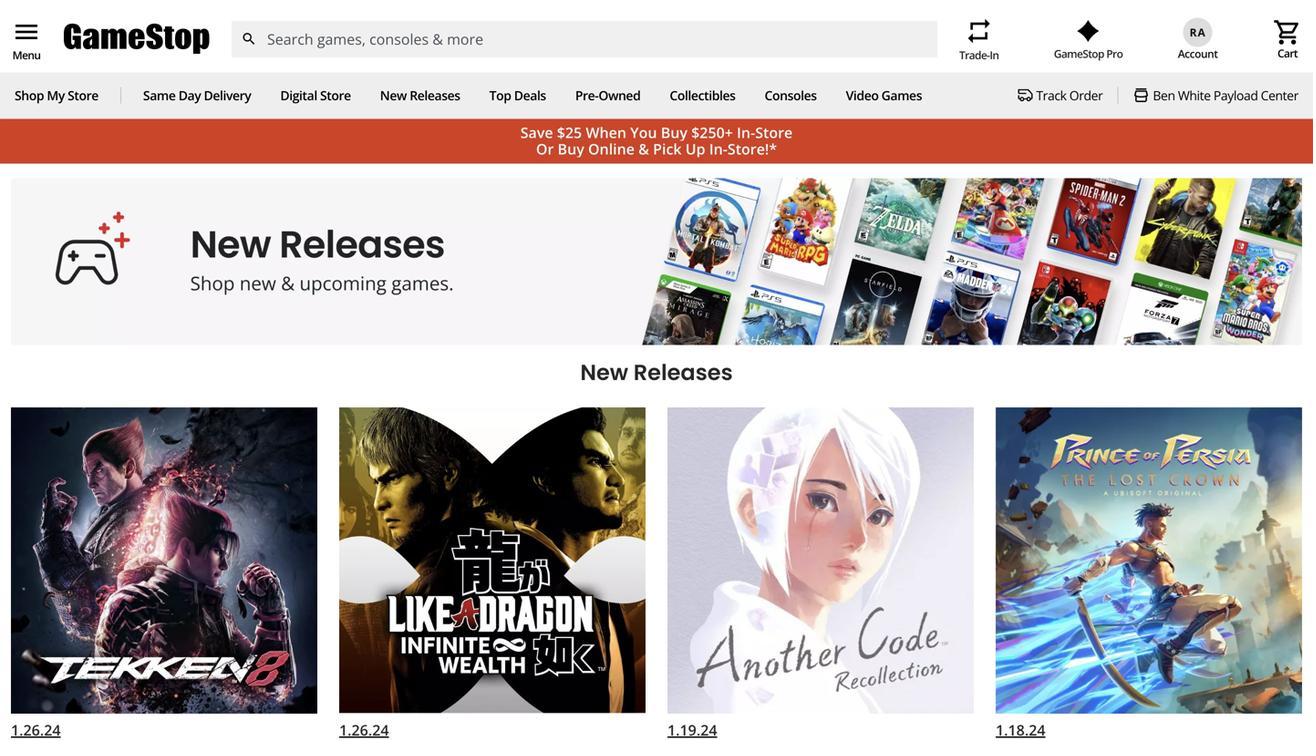 Task type: locate. For each thing, give the bounding box(es) containing it.
0 horizontal spatial new
[[380, 87, 407, 104]]

store
[[68, 87, 98, 104], [320, 87, 351, 104], [755, 123, 793, 142]]

pick
[[653, 139, 682, 159]]

1.26.24 link
[[11, 408, 317, 740], [339, 408, 646, 740]]

digital
[[280, 87, 317, 104]]

$250+
[[691, 123, 733, 142]]

store right digital
[[320, 87, 351, 104]]

0 vertical spatial new releases
[[380, 87, 460, 104]]

ben white payload center
[[1153, 87, 1299, 104]]

0 vertical spatial new
[[380, 87, 407, 104]]

ra account
[[1178, 24, 1218, 61]]

0 horizontal spatial 1.26.24
[[11, 721, 61, 740]]

&
[[639, 139, 649, 159]]

gamestop image
[[64, 22, 210, 57]]

top deals
[[489, 87, 546, 104]]

store!*
[[728, 139, 777, 159]]

search button
[[231, 21, 267, 57]]

shopping_cart
[[1273, 18, 1302, 47]]

buy
[[661, 123, 688, 142], [558, 139, 584, 159]]

buy right "or"
[[558, 139, 584, 159]]

0 horizontal spatial buy
[[558, 139, 584, 159]]

video
[[846, 87, 879, 104]]

0 horizontal spatial new releases
[[380, 87, 460, 104]]

store right my
[[68, 87, 98, 104]]

pro
[[1106, 46, 1123, 61]]

track
[[1036, 87, 1067, 104]]

in-
[[737, 123, 755, 142], [709, 139, 728, 159]]

0 vertical spatial releases
[[410, 87, 460, 104]]

1 vertical spatial new releases
[[580, 357, 733, 388]]

1 horizontal spatial 1.26.24
[[339, 721, 389, 740]]

collectibles
[[670, 87, 736, 104]]

1 horizontal spatial new
[[580, 357, 628, 388]]

0 horizontal spatial 1.26.24 link
[[11, 408, 317, 740]]

top
[[489, 87, 511, 104]]

Search games, consoles & more search field
[[267, 21, 905, 57]]

account
[[1178, 46, 1218, 61]]

in- right $250+
[[737, 123, 755, 142]]

1 horizontal spatial releases
[[634, 357, 733, 388]]

1.18.24 link
[[996, 408, 1302, 740]]

same
[[143, 87, 176, 104]]

1 horizontal spatial 1.26.24 link
[[339, 408, 646, 740]]

1.18.24
[[996, 721, 1046, 740]]

in
[[990, 47, 999, 62]]

in- right up
[[709, 139, 728, 159]]

1 1.26.24 link from the left
[[11, 408, 317, 740]]

same day delivery link
[[143, 87, 251, 104]]

cart
[[1278, 46, 1298, 61]]

save $25 when you buy $250+ in-store or buy online & pick up in-store!*
[[520, 123, 793, 159]]

2 horizontal spatial store
[[755, 123, 793, 142]]

save
[[520, 123, 553, 142]]

buy right you
[[661, 123, 688, 142]]

new
[[380, 87, 407, 104], [580, 357, 628, 388]]

1 1.26.24 from the left
[[11, 721, 61, 740]]

ra
[[1190, 24, 1206, 40]]

search search field
[[231, 21, 937, 57]]

1 horizontal spatial new releases
[[580, 357, 733, 388]]

1.26.24
[[11, 721, 61, 740], [339, 721, 389, 740]]

1 vertical spatial releases
[[634, 357, 733, 388]]

gamestop pro icon image
[[1077, 20, 1100, 42]]

shop my store
[[15, 87, 98, 104]]

releases
[[410, 87, 460, 104], [634, 357, 733, 388]]

new releases
[[380, 87, 460, 104], [580, 357, 733, 388]]

1.19.24 link
[[668, 408, 974, 740]]

1 horizontal spatial in-
[[737, 123, 755, 142]]

pre-owned
[[575, 87, 641, 104]]

store down consoles
[[755, 123, 793, 142]]

2 1.26.24 link from the left
[[339, 408, 646, 740]]

trade-
[[959, 47, 990, 62]]

0 horizontal spatial releases
[[410, 87, 460, 104]]

0 horizontal spatial store
[[68, 87, 98, 104]]

search
[[241, 31, 257, 47]]



Task type: vqa. For each thing, say whether or not it's contained in the screenshot.
Store!*
yes



Task type: describe. For each thing, give the bounding box(es) containing it.
menu
[[12, 17, 41, 47]]

up
[[686, 139, 705, 159]]

video games link
[[846, 87, 922, 104]]

track order
[[1036, 87, 1103, 104]]

$25
[[557, 123, 582, 142]]

2 1.26.24 from the left
[[339, 721, 389, 740]]

repeat trade-in
[[959, 16, 999, 62]]

shop my store link
[[15, 87, 98, 104]]

consoles
[[765, 87, 817, 104]]

payload
[[1214, 87, 1258, 104]]

ben white payload center link
[[1133, 87, 1299, 104]]

gamestop
[[1054, 46, 1104, 61]]

same day delivery
[[143, 87, 251, 104]]

pre-
[[575, 87, 599, 104]]

top deals link
[[489, 87, 546, 104]]

gamestop pro link
[[1054, 20, 1123, 61]]

gamestop pro
[[1054, 46, 1123, 61]]

shop
[[15, 87, 44, 104]]

online
[[588, 139, 635, 159]]

ben
[[1153, 87, 1175, 104]]

collectibles link
[[670, 87, 736, 104]]

0 horizontal spatial in-
[[709, 139, 728, 159]]

pre-owned link
[[575, 87, 641, 104]]

center
[[1261, 87, 1299, 104]]

white
[[1178, 87, 1211, 104]]

games
[[882, 87, 922, 104]]

1.19.24
[[668, 721, 717, 740]]

new releases link
[[380, 87, 460, 104]]

digital store link
[[280, 87, 351, 104]]

track order link
[[1018, 87, 1103, 104]]

shopping_cart cart
[[1273, 18, 1302, 61]]

owned
[[599, 87, 641, 104]]

when
[[586, 123, 627, 142]]

or
[[536, 139, 554, 159]]

1 vertical spatial new
[[580, 357, 628, 388]]

order
[[1069, 87, 1103, 104]]

video games
[[846, 87, 922, 104]]

consoles link
[[765, 87, 817, 104]]

repeat
[[965, 16, 994, 46]]

1 horizontal spatial buy
[[661, 123, 688, 142]]

you
[[630, 123, 657, 142]]

digital store
[[280, 87, 351, 104]]

deals
[[514, 87, 546, 104]]

day
[[178, 87, 201, 104]]

menu menu
[[12, 17, 41, 63]]

my
[[47, 87, 65, 104]]

1 horizontal spatial store
[[320, 87, 351, 104]]

delivery
[[204, 87, 251, 104]]

store inside save $25 when you buy $250+ in-store or buy online & pick up in-store!*
[[755, 123, 793, 142]]

menu
[[12, 48, 40, 63]]



